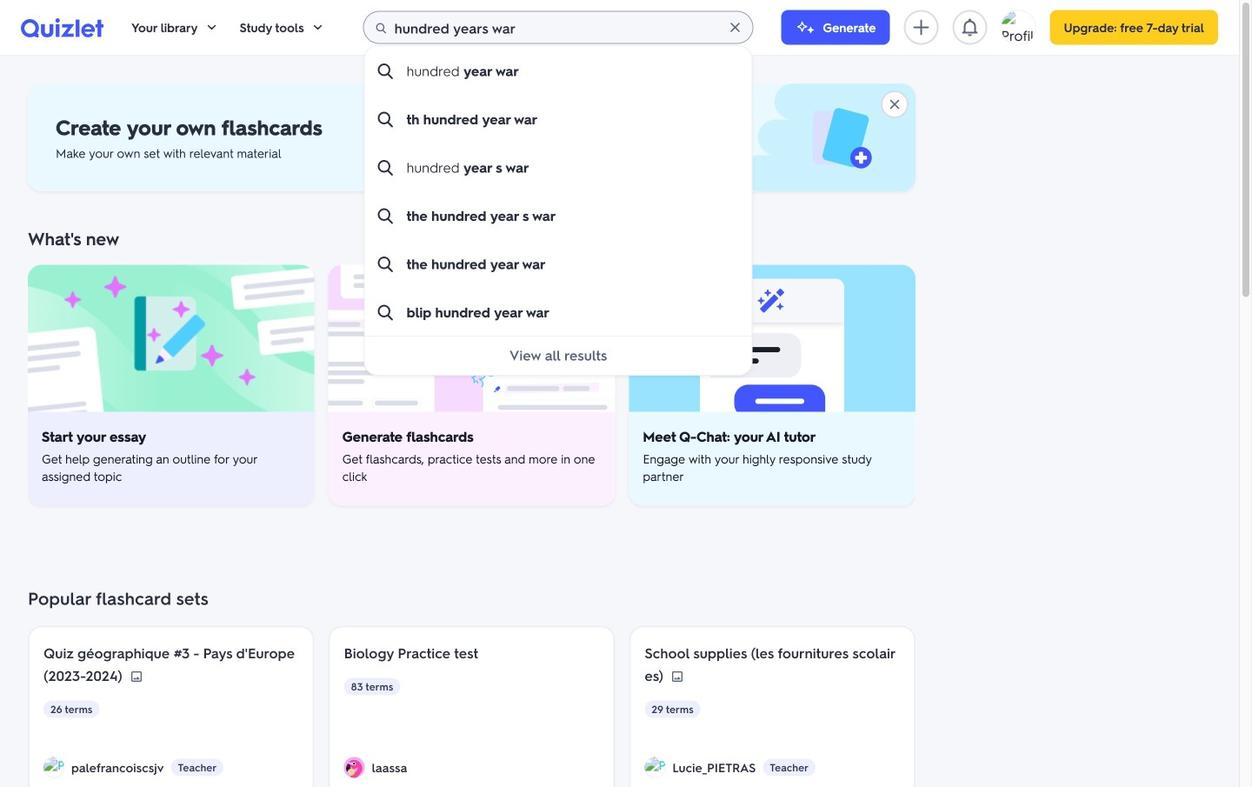Task type: describe. For each thing, give the bounding box(es) containing it.
2 caret right image from the top
[[888, 701, 916, 729]]

1 quizlet image from the top
[[21, 17, 104, 37]]

Search field
[[364, 11, 753, 376]]

1 image image from the left
[[129, 670, 143, 684]]

1 caret right image from the top
[[888, 373, 916, 401]]

create image
[[911, 17, 932, 38]]

search list box
[[364, 45, 753, 376]]

close x image
[[729, 20, 743, 34]]



Task type: locate. For each thing, give the bounding box(es) containing it.
sparkle image
[[796, 17, 816, 38]]

bell image
[[960, 17, 981, 38]]

2 quizlet image from the top
[[21, 18, 104, 37]]

caret right image
[[888, 373, 916, 401], [888, 701, 916, 729]]

0 vertical spatial caret right image
[[888, 373, 916, 401]]

caret down image
[[205, 20, 219, 34], [311, 20, 325, 34]]

None search field
[[363, 11, 754, 376]]

0 horizontal spatial caret down image
[[205, 20, 219, 34]]

Search text field
[[395, 11, 749, 44]]

close image
[[888, 97, 902, 111]]

1 horizontal spatial image image
[[671, 670, 685, 684]]

image image
[[129, 670, 143, 684], [671, 670, 685, 684]]

1 search image from the top
[[376, 109, 396, 130]]

1 vertical spatial caret right image
[[888, 701, 916, 729]]

profile picture image
[[1002, 10, 1037, 45], [44, 757, 64, 778], [344, 757, 365, 778], [645, 757, 666, 778]]

search image
[[375, 21, 389, 35], [376, 61, 396, 82], [376, 157, 396, 178], [376, 206, 396, 227], [376, 254, 396, 275]]

1 caret down image from the left
[[205, 20, 219, 34]]

1 horizontal spatial caret down image
[[311, 20, 325, 34]]

search image
[[376, 109, 396, 130], [376, 302, 396, 323]]

1 vertical spatial search image
[[376, 302, 396, 323]]

2 image image from the left
[[671, 670, 685, 684]]

list box
[[365, 46, 752, 336]]

2 search image from the top
[[376, 302, 396, 323]]

0 horizontal spatial image image
[[129, 670, 143, 684]]

quizlet image
[[21, 17, 104, 37], [21, 18, 104, 37]]

0 vertical spatial search image
[[376, 109, 396, 130]]

list box inside search list box
[[365, 46, 752, 336]]

2 caret down image from the left
[[311, 20, 325, 34]]



Task type: vqa. For each thing, say whether or not it's contained in the screenshot.
library
no



